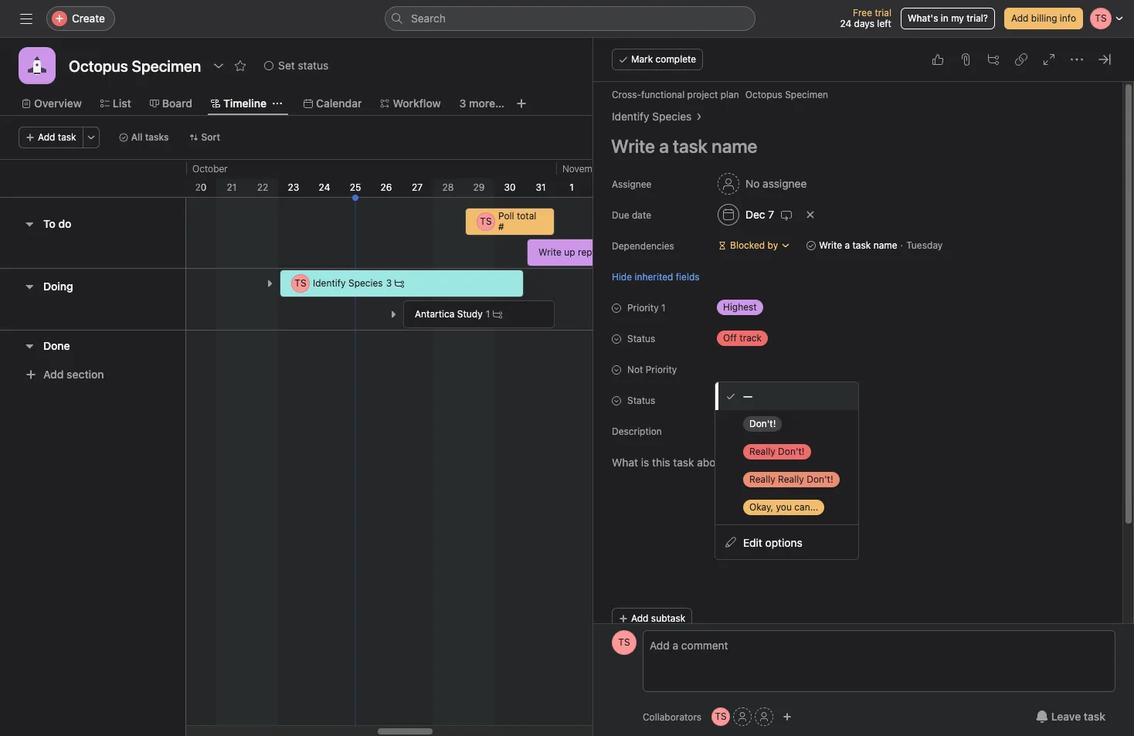 Task type: locate. For each thing, give the bounding box(es) containing it.
1 vertical spatial ts button
[[712, 708, 730, 726]]

antartica study
[[415, 308, 483, 320]]

2 horizontal spatial 1
[[661, 302, 666, 314]]

collaborators
[[643, 711, 702, 723]]

0 horizontal spatial identify
[[313, 277, 346, 289]]

1 vertical spatial status
[[627, 395, 655, 406]]

add billing info button
[[1004, 8, 1083, 29]]

date
[[632, 209, 651, 221]]

add left billing
[[1011, 12, 1029, 24]]

sort
[[201, 131, 220, 143]]

ts down add subtask button
[[618, 637, 630, 648]]

main content
[[593, 82, 1122, 736]]

task
[[58, 131, 76, 143], [852, 239, 871, 251], [1084, 710, 1105, 723]]

total
[[517, 210, 536, 222]]

1 horizontal spatial leftcount image
[[493, 310, 502, 319]]

1 horizontal spatial identify
[[612, 110, 649, 123]]

write
[[819, 239, 842, 251], [538, 246, 562, 258]]

write left 'a'
[[819, 239, 842, 251]]

0 horizontal spatial ts button
[[612, 630, 637, 655]]

left
[[877, 18, 891, 29]]

leftcount image right the study
[[493, 310, 502, 319]]

1 vertical spatial identify
[[313, 277, 346, 289]]

1 vertical spatial priority
[[646, 364, 677, 375]]

add for add billing info
[[1011, 12, 1029, 24]]

0 vertical spatial leftcount image
[[395, 279, 404, 288]]

write left up at the top
[[538, 246, 562, 258]]

dec
[[745, 208, 765, 221]]

more actions for this task image
[[1071, 53, 1083, 66]]

1 horizontal spatial 1
[[570, 182, 574, 193]]

0 vertical spatial identify
[[612, 110, 649, 123]]

leave task
[[1051, 710, 1105, 723]]

task right leave
[[1084, 710, 1105, 723]]

leave task button
[[1026, 703, 1116, 731]]

set status button
[[257, 55, 335, 76]]

close details image
[[1099, 53, 1111, 66]]

mark complete
[[631, 53, 696, 65]]

1 right the study
[[486, 308, 490, 320]]

to
[[43, 217, 55, 230]]

1 vertical spatial species
[[348, 277, 383, 289]]

november
[[562, 163, 607, 175]]

board
[[162, 97, 192, 110]]

list
[[113, 97, 131, 110]]

24
[[840, 18, 851, 29], [319, 182, 330, 193]]

1 vertical spatial 24
[[319, 182, 330, 193]]

1 vertical spatial 3
[[386, 277, 392, 289]]

leftcount image
[[395, 279, 404, 288], [493, 310, 502, 319]]

1 for priority 1
[[661, 302, 666, 314]]

status
[[298, 59, 329, 72]]

do
[[58, 217, 71, 230]]

trial?
[[967, 12, 988, 24]]

None text field
[[65, 52, 205, 80]]

add billing info
[[1011, 12, 1076, 24]]

0 vertical spatial status
[[627, 333, 655, 345]]

task for leave task
[[1084, 710, 1105, 723]]

1 horizontal spatial write
[[819, 239, 842, 251]]

show subtasks for task identify species image
[[265, 279, 274, 288]]

not
[[627, 364, 643, 375]]

dependencies
[[612, 240, 674, 252]]

0 horizontal spatial species
[[348, 277, 383, 289]]

poll total #
[[498, 210, 536, 233]]

write up report
[[538, 246, 605, 258]]

attachments: add a file to this task, image
[[959, 53, 972, 66]]

26
[[381, 182, 392, 193]]

repeats image
[[780, 209, 793, 221]]

status
[[627, 333, 655, 345], [627, 395, 655, 406]]

workflow
[[393, 97, 441, 110]]

task left more actions icon
[[58, 131, 76, 143]]

track
[[740, 332, 762, 344]]

0 horizontal spatial write
[[538, 246, 562, 258]]

add section
[[43, 368, 104, 381]]

complete
[[656, 53, 696, 65]]

add inside button
[[631, 613, 649, 624]]

0 vertical spatial 24
[[840, 18, 851, 29]]

in
[[941, 12, 948, 24]]

calendar link
[[304, 95, 362, 112]]

hide inherited fields
[[612, 271, 700, 282]]

29
[[473, 182, 485, 193]]

add
[[1011, 12, 1029, 24], [38, 131, 55, 143], [43, 368, 64, 381], [631, 613, 649, 624]]

1 vertical spatial leftcount image
[[493, 310, 502, 319]]

copy task link image
[[1015, 53, 1027, 66]]

inherited
[[635, 271, 673, 282]]

octopus
[[745, 89, 782, 100]]

identify down cross-
[[612, 110, 649, 123]]

dialog
[[593, 38, 1134, 736]]

leftcount image up show subtasks for task antartica study image
[[395, 279, 404, 288]]

search list box
[[385, 6, 756, 31]]

subtask
[[651, 613, 685, 624]]

28
[[442, 182, 454, 193]]

ts button right "collaborators"
[[712, 708, 730, 726]]

cross-
[[612, 89, 641, 100]]

add for add subtask
[[631, 613, 649, 624]]

0 horizontal spatial 24
[[319, 182, 330, 193]]

add down the done button
[[43, 368, 64, 381]]

cross-functional project plan octopus specimen
[[612, 89, 828, 100]]

add down overview link
[[38, 131, 55, 143]]

status up the description
[[627, 395, 655, 406]]

1
[[570, 182, 574, 193], [661, 302, 666, 314], [486, 308, 490, 320]]

what's in my trial? button
[[901, 8, 995, 29]]

1 down hide inherited fields
[[661, 302, 666, 314]]

not priority
[[627, 364, 677, 375]]

status down priority 1
[[627, 333, 655, 345]]

3 inside 3 more… popup button
[[459, 97, 466, 110]]

ts right show subtasks for task identify species image
[[295, 277, 306, 289]]

1 down november
[[570, 182, 574, 193]]

up
[[564, 246, 575, 258]]

hide
[[612, 271, 632, 282]]

overview link
[[22, 95, 82, 112]]

None text field
[[715, 362, 727, 381]]

write for write up report
[[538, 246, 562, 258]]

specimen
[[785, 89, 828, 100]]

task right 'a'
[[852, 239, 871, 251]]

1 horizontal spatial 24
[[840, 18, 851, 29]]

project
[[687, 89, 718, 100]]

24 left 25
[[319, 182, 330, 193]]

more…
[[469, 97, 504, 110]]

3 up show subtasks for task antartica study image
[[386, 277, 392, 289]]

2 horizontal spatial task
[[1084, 710, 1105, 723]]

doing button
[[43, 273, 73, 301]]

24 left days
[[840, 18, 851, 29]]

add left subtask on the bottom right of the page
[[631, 613, 649, 624]]

off track
[[723, 332, 762, 344]]

add tab image
[[515, 97, 528, 110]]

1 for november 1
[[570, 182, 574, 193]]

3 for 3
[[386, 277, 392, 289]]

description
[[612, 426, 662, 437]]

add subtask image
[[987, 53, 1000, 66]]

identify right show subtasks for task identify species image
[[313, 277, 346, 289]]

a
[[845, 239, 850, 251]]

off track button
[[711, 328, 803, 349]]

0 horizontal spatial identify species
[[313, 277, 383, 289]]

sort button
[[182, 127, 227, 148]]

priority down 'inherited'
[[627, 302, 659, 314]]

set status
[[278, 59, 329, 72]]

ts
[[480, 216, 492, 227], [295, 277, 306, 289], [618, 637, 630, 648], [715, 711, 727, 722]]

3 left more…
[[459, 97, 466, 110]]

identify
[[612, 110, 649, 123], [313, 277, 346, 289]]

species inside identify species link
[[652, 110, 692, 123]]

1 inside november 1
[[570, 182, 574, 193]]

1 horizontal spatial task
[[852, 239, 871, 251]]

0 vertical spatial species
[[652, 110, 692, 123]]

due date
[[612, 209, 651, 221]]

priority right 'not'
[[646, 364, 677, 375]]

main content containing identify species
[[593, 82, 1122, 736]]

leftcount image for 3
[[395, 279, 404, 288]]

1 horizontal spatial species
[[652, 110, 692, 123]]

1 horizontal spatial ts button
[[712, 708, 730, 726]]

0 horizontal spatial 3
[[386, 277, 392, 289]]

0 vertical spatial identify species
[[612, 110, 692, 123]]

2 vertical spatial task
[[1084, 710, 1105, 723]]

collapse task list for the section done image
[[23, 340, 36, 352]]

show subtasks for task antartica study image
[[389, 310, 398, 319]]

ts button down add subtask button
[[612, 630, 637, 655]]

all tasks button
[[112, 127, 176, 148]]

cross-functional project plan link
[[612, 89, 739, 100]]

1 vertical spatial task
[[852, 239, 871, 251]]

1 horizontal spatial 3
[[459, 97, 466, 110]]

0 vertical spatial task
[[58, 131, 76, 143]]

highest button
[[711, 297, 803, 318]]

0 vertical spatial 3
[[459, 97, 466, 110]]

all
[[131, 131, 142, 143]]

0 horizontal spatial task
[[58, 131, 76, 143]]

leftcount image for 1
[[493, 310, 502, 319]]

0 horizontal spatial 1
[[486, 308, 490, 320]]

add task button
[[19, 127, 83, 148]]

0 horizontal spatial leftcount image
[[395, 279, 404, 288]]



Task type: vqa. For each thing, say whether or not it's contained in the screenshot.
completed at top right
no



Task type: describe. For each thing, give the bounding box(es) containing it.
add or remove collaborators image
[[783, 712, 792, 722]]

show options image
[[213, 59, 225, 72]]

search
[[411, 12, 446, 25]]

blocked by button
[[711, 235, 797, 256]]

rocket image
[[28, 56, 46, 75]]

info
[[1060, 12, 1076, 24]]

workflow link
[[380, 95, 441, 112]]

blocked
[[730, 239, 765, 251]]

name
[[873, 239, 897, 251]]

write for write a task name
[[819, 239, 842, 251]]

search button
[[385, 6, 756, 31]]

days
[[854, 18, 874, 29]]

7
[[768, 208, 774, 221]]

report
[[578, 246, 605, 258]]

to do
[[43, 217, 71, 230]]

trial
[[875, 7, 891, 19]]

doing
[[43, 280, 73, 293]]

mark complete button
[[612, 49, 703, 70]]

what's
[[908, 12, 938, 24]]

collapse task list for the section to do image
[[23, 218, 36, 230]]

study
[[457, 308, 483, 320]]

ts left #
[[480, 216, 492, 227]]

add subtask
[[631, 613, 685, 624]]

24 inside free trial 24 days left
[[840, 18, 851, 29]]

free trial 24 days left
[[840, 7, 891, 29]]

23
[[288, 182, 299, 193]]

timeline link
[[211, 95, 266, 112]]

mark
[[631, 53, 653, 65]]

task inside main content
[[852, 239, 871, 251]]

add for add section
[[43, 368, 64, 381]]

by
[[768, 239, 778, 251]]

expand sidebar image
[[20, 12, 32, 25]]

1 vertical spatial identify species
[[313, 277, 383, 289]]

3 more…
[[459, 97, 504, 110]]

octopus specimen link
[[745, 89, 828, 100]]

poll
[[498, 210, 514, 222]]

identify species link
[[612, 108, 692, 125]]

1 horizontal spatial identify species
[[612, 110, 692, 123]]

no assignee button
[[711, 170, 814, 198]]

31
[[536, 182, 546, 193]]

27
[[412, 182, 423, 193]]

priority 1
[[627, 302, 666, 314]]

tab actions image
[[273, 99, 282, 108]]

calendar
[[316, 97, 362, 110]]

plan
[[721, 89, 739, 100]]

0 likes. click to like this task image
[[932, 53, 944, 66]]

section
[[67, 368, 104, 381]]

october
[[192, 163, 228, 175]]

task for add task
[[58, 131, 76, 143]]

dec 7 button
[[711, 201, 800, 229]]

timeline
[[223, 97, 266, 110]]

functional
[[641, 89, 685, 100]]

my
[[951, 12, 964, 24]]

add to starred image
[[234, 59, 247, 72]]

add for add task
[[38, 131, 55, 143]]

1 status from the top
[[627, 333, 655, 345]]

3 for 3 more…
[[459, 97, 466, 110]]

no assignee
[[745, 177, 807, 190]]

full screen image
[[1043, 53, 1055, 66]]

to do button
[[43, 210, 71, 238]]

22
[[257, 182, 268, 193]]

blocked by
[[730, 239, 778, 251]]

collapse task list for the section doing image
[[23, 280, 36, 293]]

antartica
[[415, 308, 455, 320]]

done
[[43, 339, 70, 352]]

assignee
[[763, 177, 807, 190]]

dec 7
[[745, 208, 774, 221]]

ts right "collaborators"
[[715, 711, 727, 722]]

board link
[[150, 95, 192, 112]]

21
[[227, 182, 237, 193]]

add task
[[38, 131, 76, 143]]

dialog containing identify species
[[593, 38, 1134, 736]]

Task Name text field
[[601, 128, 1104, 164]]

hide inherited fields button
[[612, 269, 700, 284]]

tuesday
[[906, 239, 943, 251]]

write a task name
[[819, 239, 897, 251]]

create
[[72, 12, 105, 25]]

30
[[504, 182, 516, 193]]

0 vertical spatial priority
[[627, 302, 659, 314]]

assignee
[[612, 178, 652, 190]]

clear due date image
[[806, 210, 815, 219]]

billing
[[1031, 12, 1057, 24]]

free
[[853, 7, 872, 19]]

list link
[[100, 95, 131, 112]]

set
[[278, 59, 295, 72]]

what's in my trial?
[[908, 12, 988, 24]]

add section button
[[19, 361, 110, 389]]

more actions image
[[86, 133, 96, 142]]

all tasks
[[131, 131, 169, 143]]

3 more… button
[[459, 95, 504, 112]]

2 status from the top
[[627, 395, 655, 406]]

fields
[[676, 271, 700, 282]]

0 vertical spatial ts button
[[612, 630, 637, 655]]

november 1
[[562, 163, 607, 193]]



